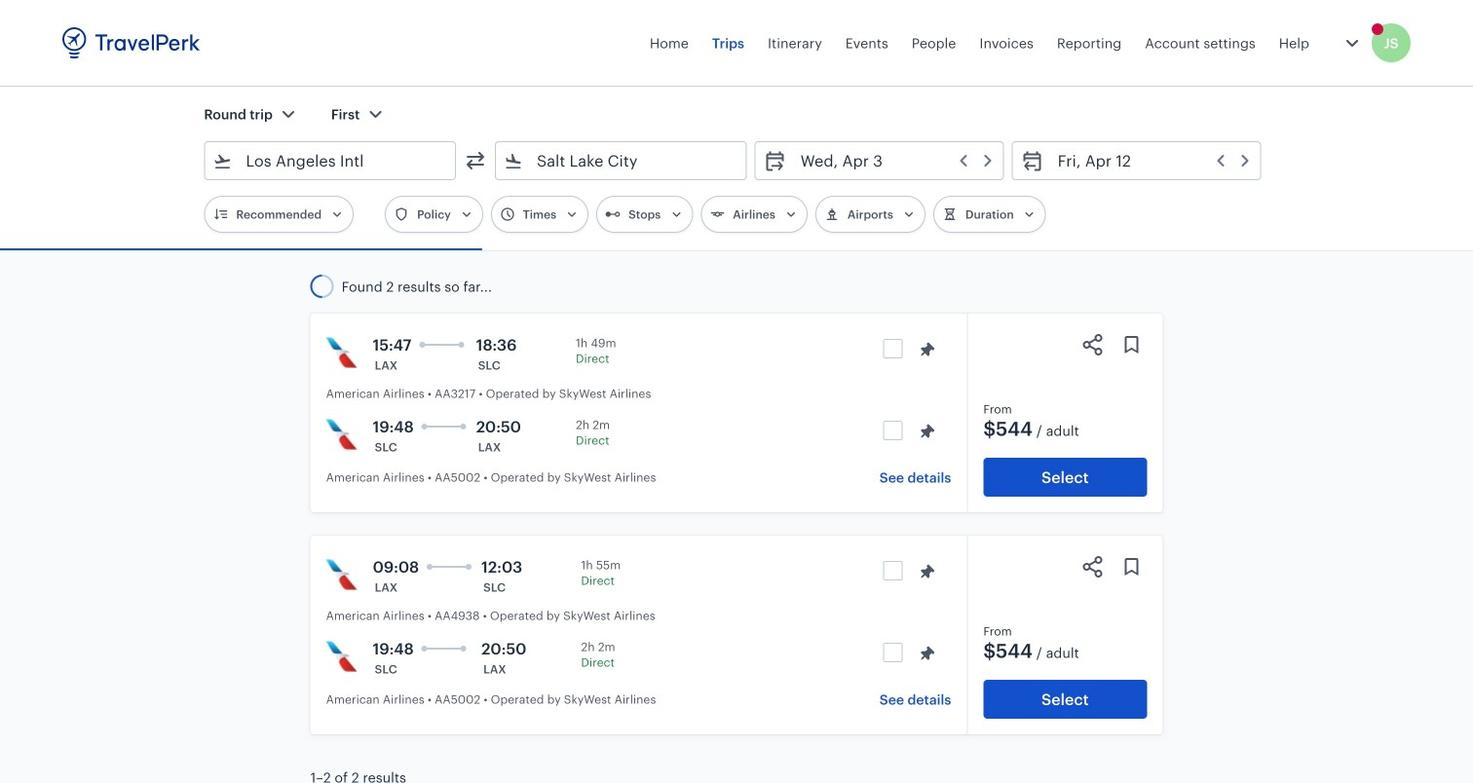 Task type: describe. For each thing, give the bounding box(es) containing it.
To search field
[[523, 145, 721, 176]]

From search field
[[232, 145, 430, 176]]

Return field
[[1044, 145, 1253, 176]]

1 american airlines image from the top
[[326, 337, 357, 368]]



Task type: locate. For each thing, give the bounding box(es) containing it.
4 american airlines image from the top
[[326, 641, 357, 672]]

2 american airlines image from the top
[[326, 419, 357, 450]]

american airlines image
[[326, 337, 357, 368], [326, 419, 357, 450], [326, 559, 357, 590], [326, 641, 357, 672]]

3 american airlines image from the top
[[326, 559, 357, 590]]

Depart field
[[787, 145, 995, 176]]



